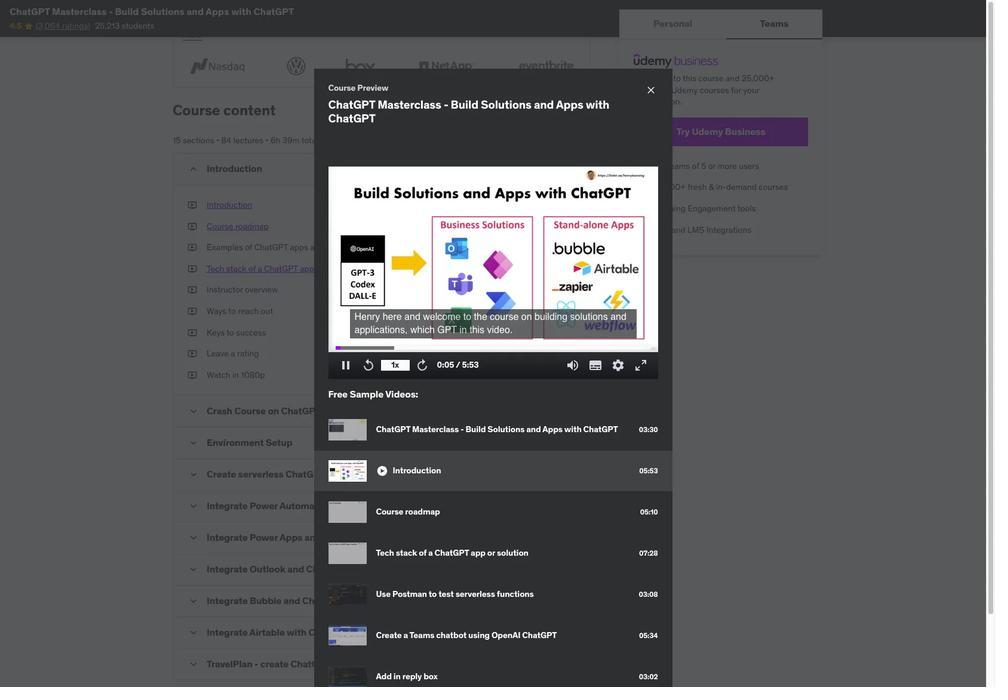 Task type: vqa. For each thing, say whether or not it's contained in the screenshot.


Task type: locate. For each thing, give the bounding box(es) containing it.
25,213
[[95, 21, 120, 31]]

teams
[[667, 161, 691, 171]]

of up "overview"
[[249, 263, 256, 274]]

0 vertical spatial tech
[[207, 263, 224, 274]]

xsmall image left instructor
[[188, 285, 197, 296]]

xsmall image
[[634, 161, 644, 172], [634, 182, 644, 194], [188, 221, 197, 233], [634, 224, 644, 236], [188, 263, 197, 275], [188, 306, 197, 318], [188, 327, 197, 339], [188, 370, 197, 382]]

courses down employees
[[390, 17, 419, 28]]

0 vertical spatial tech stack of a chatgpt app or solution
[[207, 263, 356, 274]]

and inside course preview chatgpt masterclass - build solutions and apps with chatgpt
[[534, 97, 554, 112]]

teams
[[761, 18, 789, 30], [410, 631, 435, 642]]

1 vertical spatial teams
[[410, 631, 435, 642]]

tech up instructor
[[207, 263, 224, 274]]

0 horizontal spatial app
[[300, 263, 314, 274]]

or
[[709, 161, 716, 171], [316, 263, 324, 274], [488, 548, 496, 559]]

0 vertical spatial courses
[[390, 17, 419, 28]]

eventbrite image
[[512, 55, 581, 78]]

apps down the eventbrite image
[[556, 97, 584, 112]]

introduction
[[207, 163, 262, 175], [207, 200, 252, 210], [393, 466, 441, 477]]

05:53 for introduction
[[640, 467, 658, 476]]

lectures right 9
[[517, 163, 546, 174]]

4 small image from the top
[[188, 533, 200, 545]]

0 vertical spatial teams
[[761, 18, 789, 30]]

tech stack of a chatgpt app or solution down examples of chatgpt apps and solutions
[[207, 263, 356, 274]]

0 horizontal spatial lectures
[[234, 135, 264, 146]]

1 horizontal spatial stack
[[396, 548, 417, 559]]

free
[[328, 388, 348, 400]]

0 horizontal spatial chatgpt masterclass - build solutions and apps with chatgpt
[[10, 5, 294, 17]]

roadmap inside button
[[236, 221, 269, 232]]

3 small image from the top
[[188, 469, 200, 481]]

chatgpt masterclass - build solutions and apps with chatgpt inside dialog
[[376, 425, 618, 435]]

stack up postman
[[396, 548, 417, 559]]

1 horizontal spatial courses
[[700, 85, 730, 95]]

• for 15
[[216, 135, 219, 146]]

your
[[744, 85, 760, 95]]

0 vertical spatial 05:53
[[554, 200, 576, 210]]

2 vertical spatial in
[[394, 672, 401, 683]]

chatgpt down examples of chatgpt apps and solutions
[[264, 263, 298, 274]]

25,000+ up your
[[742, 73, 775, 84]]

udemy right try
[[692, 126, 724, 138]]

settings image
[[611, 358, 626, 373]]

2 vertical spatial courses
[[759, 182, 789, 193]]

0 vertical spatial solutions
[[326, 242, 360, 253]]

serverless
[[456, 590, 495, 600]]

to inside the henry here and welcome to the course on building solutions and applications, which gpt in this video.
[[464, 312, 472, 323]]

2 horizontal spatial this
[[683, 73, 697, 84]]

0 horizontal spatial solution
[[326, 263, 356, 274]]

solution up the functions
[[497, 548, 529, 559]]

masterclass up ratings)
[[52, 5, 107, 17]]

0 horizontal spatial tech stack of a chatgpt app or solution
[[207, 263, 356, 274]]

1 vertical spatial more
[[718, 161, 737, 171]]

of inside button
[[249, 263, 256, 274]]

1 vertical spatial app
[[471, 548, 486, 559]]

leave a rating
[[207, 349, 259, 359]]

udemy
[[672, 85, 698, 95], [692, 126, 724, 138]]

watch in 1080p
[[207, 370, 265, 381]]

postman
[[393, 590, 427, 600]]

1 vertical spatial in
[[232, 370, 239, 381]]

xsmall image left learning
[[634, 203, 644, 215]]

or up serverless at the bottom of the page
[[488, 548, 496, 559]]

course down udemy business image
[[699, 73, 724, 84]]

1 vertical spatial solution
[[497, 548, 529, 559]]

or down examples of chatgpt apps and solutions
[[316, 263, 324, 274]]

2 vertical spatial apps
[[543, 425, 563, 435]]

1 vertical spatial 25,000+
[[653, 182, 686, 193]]

• left 6h 39m
[[266, 135, 269, 146]]

to
[[326, 3, 336, 15], [674, 73, 681, 84], [228, 306, 236, 317], [464, 312, 472, 323], [227, 327, 234, 338], [429, 590, 437, 600]]

1 horizontal spatial for
[[732, 85, 742, 95]]

05:53 inside chatgpt masterclass - build solutions and apps with chatgpt dialog
[[640, 467, 658, 476]]

25,000+ inside subscribe to this course and 25,000+ top‑rated udemy courses for your organization.
[[742, 73, 775, 84]]

rewind 5 seconds image
[[361, 358, 376, 373]]

progress bar slider
[[336, 341, 651, 355]]

to inside subscribe to this course and 25,000+ top‑rated udemy courses for your organization.
[[674, 73, 681, 84]]

1 horizontal spatial 05:10
[[641, 508, 658, 517]]

chatgpt inside tech stack of a chatgpt app or solution button
[[264, 263, 298, 274]]

integrations
[[707, 224, 752, 235]]

2 horizontal spatial or
[[709, 161, 716, 171]]

this down udemy business image
[[683, 73, 697, 84]]

a
[[258, 263, 262, 274], [231, 349, 235, 359], [429, 548, 433, 559], [404, 631, 408, 642]]

chatgpt up use postman to test serverless functions in the bottom of the page
[[435, 548, 469, 559]]

6h 39m
[[271, 135, 300, 146]]

in inside the henry here and welcome to the course on building solutions and applications, which gpt in this video.
[[460, 325, 467, 336]]

1 horizontal spatial -
[[444, 97, 449, 112]]

(3,064 ratings)
[[36, 21, 90, 31]]

1 horizontal spatial this
[[470, 325, 485, 336]]

1 vertical spatial solutions
[[571, 312, 608, 323]]

0 vertical spatial build
[[115, 5, 139, 17]]

chatgpt down "videos:"
[[376, 425, 411, 435]]

in right 'gpt'
[[460, 325, 467, 336]]

29min
[[553, 163, 576, 174]]

0 horizontal spatial -
[[109, 5, 113, 17]]

udemy inside subscribe to this course and 25,000+ top‑rated udemy courses for your organization.
[[672, 85, 698, 95]]

1 vertical spatial lectures
[[517, 163, 546, 174]]

a up "overview"
[[258, 263, 262, 274]]

gpt
[[438, 325, 457, 336]]

this up the our
[[275, 3, 292, 15]]

more down this
[[183, 29, 202, 40]]

• left 29min on the right of page
[[548, 163, 551, 174]]

of left 5
[[693, 161, 700, 171]]

netapp image
[[412, 55, 481, 78]]

2 vertical spatial -
[[461, 425, 464, 435]]

0 vertical spatial udemy
[[672, 85, 698, 95]]

1 horizontal spatial solution
[[497, 548, 529, 559]]

1 horizontal spatial •
[[266, 135, 269, 146]]

1 horizontal spatial teams
[[761, 18, 789, 30]]

02:07
[[554, 285, 576, 295]]

1 horizontal spatial solutions
[[571, 312, 608, 323]]

apps right top
[[206, 5, 229, 17]]

pause image
[[339, 358, 353, 373]]

roadmap
[[236, 221, 269, 232], [405, 507, 440, 518]]

subscribe
[[634, 73, 672, 84]]

this inside subscribe to this course and 25,000+ top‑rated udemy courses for your organization.
[[683, 73, 697, 84]]

0 vertical spatial masterclass
[[52, 5, 107, 17]]

0:05
[[437, 360, 454, 371]]

1 vertical spatial 05:10
[[641, 508, 658, 517]]

stack inside tech stack of a chatgpt app or solution button
[[226, 263, 247, 274]]

solution up henry
[[326, 263, 356, 274]]

• for 9
[[548, 163, 551, 174]]

and
[[187, 5, 204, 17], [726, 73, 740, 84], [534, 97, 554, 112], [672, 224, 686, 235], [310, 242, 324, 253], [405, 312, 421, 323], [611, 312, 627, 323], [527, 425, 541, 435]]

2 horizontal spatial in
[[460, 325, 467, 336]]

lectures right 84
[[234, 135, 264, 146]]

1 vertical spatial roadmap
[[405, 507, 440, 518]]

2 horizontal spatial courses
[[759, 182, 789, 193]]

solution inside button
[[326, 263, 356, 274]]

overview
[[245, 285, 278, 295]]

1 vertical spatial masterclass
[[378, 97, 442, 112]]

course inside course preview chatgpt masterclass - build solutions and apps with chatgpt
[[328, 83, 356, 93]]

tab list containing personal
[[620, 10, 823, 39]]

0 horizontal spatial for
[[278, 17, 288, 28]]

a right create
[[404, 631, 408, 642]]

9
[[510, 163, 515, 174]]

1 vertical spatial for
[[732, 85, 742, 95]]

rating
[[237, 349, 259, 359]]

1 horizontal spatial with
[[565, 425, 582, 435]]

solutions
[[141, 5, 185, 17], [481, 97, 532, 112], [488, 425, 525, 435]]

2 horizontal spatial •
[[548, 163, 551, 174]]

2 small image from the top
[[188, 406, 200, 418]]

teams inside chatgpt masterclass - build solutions and apps with chatgpt dialog
[[410, 631, 435, 642]]

in right add
[[394, 672, 401, 683]]

1 vertical spatial or
[[316, 263, 324, 274]]

1 horizontal spatial roadmap
[[405, 507, 440, 518]]

course
[[328, 83, 356, 93], [173, 101, 220, 120], [207, 221, 233, 232], [376, 507, 404, 518]]

introduction inside chatgpt masterclass - build solutions and apps with chatgpt dialog
[[393, 466, 441, 477]]

0 vertical spatial 25,000+
[[742, 73, 775, 84]]

to left test
[[429, 590, 437, 600]]

0 vertical spatial -
[[109, 5, 113, 17]]

to up collection
[[326, 3, 336, 15]]

chatgpt down box image
[[328, 97, 375, 112]]

02:02
[[554, 242, 576, 253]]

0 horizontal spatial or
[[316, 263, 324, 274]]

employees
[[360, 3, 409, 15]]

0 vertical spatial with
[[231, 5, 252, 17]]

app inside tech stack of a chatgpt app or solution button
[[300, 263, 314, 274]]

or right 5
[[709, 161, 716, 171]]

for left the our
[[278, 17, 288, 28]]

of left top- at the left top of page
[[343, 17, 350, 28]]

1 horizontal spatial tech stack of a chatgpt app or solution
[[376, 548, 529, 559]]

05:53 down 29min on the right of page
[[554, 200, 576, 210]]

solutions right apps
[[326, 242, 360, 253]]

0 horizontal spatial tech
[[207, 263, 224, 274]]

masterclass down "videos:"
[[412, 425, 459, 435]]

2 vertical spatial solutions
[[488, 425, 525, 435]]

course down companies
[[200, 17, 226, 28]]

2 horizontal spatial with
[[586, 97, 610, 112]]

chatgpt masterclass - build solutions and apps with chatgpt
[[10, 5, 294, 17], [376, 425, 618, 435]]

0 horizontal spatial solutions
[[326, 242, 360, 253]]

preview inside course preview chatgpt masterclass - build solutions and apps with chatgpt
[[358, 83, 389, 93]]

selected
[[244, 17, 276, 28]]

1 vertical spatial stack
[[396, 548, 417, 559]]

0 vertical spatial more
[[183, 29, 202, 40]]

instructor overview
[[207, 285, 278, 295]]

close modal image
[[645, 84, 657, 96]]

0 vertical spatial or
[[709, 161, 716, 171]]

1 vertical spatial 07:28
[[640, 549, 658, 558]]

a up use postman to test serverless functions in the bottom of the page
[[429, 548, 433, 559]]

app
[[300, 263, 314, 274], [471, 548, 486, 559]]

in for watch in 1080p
[[232, 370, 239, 381]]

tech up use
[[376, 548, 394, 559]]

03:08
[[639, 590, 658, 599]]

• left 84
[[216, 135, 219, 146]]

students
[[122, 21, 155, 31]]

small image
[[188, 438, 200, 450], [376, 466, 388, 478], [188, 501, 200, 513], [188, 596, 200, 608], [188, 628, 200, 640]]

1 vertical spatial -
[[444, 97, 449, 112]]

app up serverless at the bottom of the page
[[471, 548, 486, 559]]

preview for 05:10
[[507, 221, 536, 232]]

lectures
[[234, 135, 264, 146], [517, 163, 546, 174]]

personal button
[[620, 10, 727, 38]]

tech stack of a chatgpt app or solution inside chatgpt masterclass - build solutions and apps with chatgpt dialog
[[376, 548, 529, 559]]

of
[[343, 17, 350, 28], [693, 161, 700, 171], [245, 242, 252, 253], [249, 263, 256, 274], [419, 548, 427, 559]]

0 vertical spatial roadmap
[[236, 221, 269, 232]]

1 vertical spatial tech
[[376, 548, 394, 559]]

small image
[[188, 163, 200, 175], [188, 406, 200, 418], [188, 469, 200, 481], [188, 533, 200, 545], [188, 564, 200, 576], [188, 659, 200, 671]]

out
[[261, 306, 273, 317]]

0 horizontal spatial in
[[232, 370, 239, 381]]

5:53
[[462, 360, 479, 371]]

5
[[702, 161, 707, 171]]

courses right demand
[[759, 182, 789, 193]]

course inside the henry here and welcome to the course on building solutions and applications, which gpt in this video.
[[490, 312, 519, 323]]

solutions up 02:12
[[571, 312, 608, 323]]

top
[[183, 3, 199, 15]]

25,000+ up learning
[[653, 182, 686, 193]]

of up postman
[[419, 548, 427, 559]]

0 vertical spatial app
[[300, 263, 314, 274]]

to left the at the left of the page
[[464, 312, 472, 323]]

apps inside course preview chatgpt masterclass - build solutions and apps with chatgpt
[[556, 97, 584, 112]]

xsmall image left introduction button
[[188, 200, 197, 211]]

chatgpt up 4.5
[[10, 5, 50, 17]]

1 vertical spatial this
[[683, 73, 697, 84]]

1 horizontal spatial 07:28
[[640, 549, 658, 558]]

build inside course preview chatgpt masterclass - build solutions and apps with chatgpt
[[451, 97, 479, 112]]

1 vertical spatial courses
[[700, 85, 730, 95]]

1 horizontal spatial app
[[471, 548, 486, 559]]

rated
[[368, 17, 388, 28]]

masterclass down netapp image
[[378, 97, 442, 112]]

0 vertical spatial in
[[460, 325, 467, 336]]

in-
[[716, 182, 727, 193]]

preview for 05:53
[[506, 200, 535, 210]]

this inside the henry here and welcome to the course on building solutions and applications, which gpt in this video.
[[470, 325, 485, 336]]

ways to reach out
[[207, 306, 273, 317]]

1 horizontal spatial chatgpt masterclass - build solutions and apps with chatgpt
[[376, 425, 618, 435]]

solutions
[[326, 242, 360, 253], [571, 312, 608, 323]]

more
[[183, 29, 202, 40], [718, 161, 737, 171]]

fullscreen image
[[634, 358, 648, 373]]

teams button
[[727, 10, 823, 38]]

0 horizontal spatial more
[[183, 29, 202, 40]]

•
[[216, 135, 219, 146], [266, 135, 269, 146], [548, 163, 551, 174]]

1 horizontal spatial in
[[394, 672, 401, 683]]

to down udemy business image
[[674, 73, 681, 84]]

0 horizontal spatial 07:28
[[554, 263, 576, 274]]

box image
[[341, 55, 381, 78]]

learning
[[653, 203, 686, 214]]

0 horizontal spatial 05:10
[[555, 221, 576, 232]]

tech inside button
[[207, 263, 224, 274]]

more left "users"
[[718, 161, 737, 171]]

worldwide.
[[505, 17, 545, 28]]

2 vertical spatial masterclass
[[412, 425, 459, 435]]

0 horizontal spatial this
[[275, 3, 292, 15]]

07:28 up 02:07
[[554, 263, 576, 274]]

1 vertical spatial course roadmap
[[376, 507, 440, 518]]

xsmall image left examples at the top left
[[188, 242, 197, 254]]

1 vertical spatial tech stack of a chatgpt app or solution
[[376, 548, 529, 559]]

apps
[[206, 5, 229, 17], [556, 97, 584, 112], [543, 425, 563, 435]]

preview for 07:28
[[506, 263, 535, 274]]

this down the at the left of the page
[[470, 325, 485, 336]]

app down apps
[[300, 263, 314, 274]]

stack inside chatgpt masterclass - build solutions and apps with chatgpt dialog
[[396, 548, 417, 559]]

courses left your
[[700, 85, 730, 95]]

&
[[709, 182, 714, 193]]

1 vertical spatial solutions
[[481, 97, 532, 112]]

collection
[[305, 17, 341, 28]]

with
[[231, 5, 252, 17], [586, 97, 610, 112], [565, 425, 582, 435]]

0 horizontal spatial course roadmap
[[207, 221, 269, 232]]

nasdaq image
[[183, 55, 252, 78]]

apps down 01:05
[[543, 425, 563, 435]]

a inside button
[[258, 263, 262, 274]]

udemy up organization.
[[672, 85, 698, 95]]

tech stack of a chatgpt app or solution up use postman to test serverless functions in the bottom of the page
[[376, 548, 529, 559]]

1 small image from the top
[[188, 163, 200, 175]]

for left your
[[732, 85, 742, 95]]

learn more
[[183, 17, 568, 40]]

1 vertical spatial chatgpt masterclass - build solutions and apps with chatgpt
[[376, 425, 618, 435]]

stack up instructor overview
[[226, 263, 247, 274]]

masterclass inside course preview chatgpt masterclass - build solutions and apps with chatgpt
[[378, 97, 442, 112]]

1 horizontal spatial course roadmap
[[376, 507, 440, 518]]

course roadmap inside chatgpt masterclass - build solutions and apps with chatgpt dialog
[[376, 507, 440, 518]]

tools
[[738, 203, 756, 214]]

2 vertical spatial build
[[466, 425, 486, 435]]

course up the our
[[294, 3, 324, 15]]

25,000+
[[742, 73, 775, 84], [653, 182, 686, 193]]

1 horizontal spatial 25,000+
[[742, 73, 775, 84]]

xsmall image left the leave
[[188, 349, 197, 360]]

tech inside chatgpt masterclass - build solutions and apps with chatgpt dialog
[[376, 548, 394, 559]]

tab list
[[620, 10, 823, 39]]

15
[[173, 135, 181, 146]]

leave
[[207, 349, 229, 359]]

of inside chatgpt masterclass - build solutions and apps with chatgpt dialog
[[419, 548, 427, 559]]

1 vertical spatial 05:53
[[640, 467, 658, 476]]

course up video.
[[490, 312, 519, 323]]

volkswagen image
[[283, 55, 309, 78]]

tech
[[207, 263, 224, 274], [376, 548, 394, 559]]

course inside button
[[207, 221, 233, 232]]

1 vertical spatial with
[[586, 97, 610, 112]]

07:28 up 03:08 at the bottom right
[[640, 549, 658, 558]]

07:28 inside chatgpt masterclass - build solutions and apps with chatgpt dialog
[[640, 549, 658, 558]]

in right "watch" at the bottom of the page
[[232, 370, 239, 381]]

0 vertical spatial for
[[278, 17, 288, 28]]

which
[[411, 325, 435, 336]]

0 vertical spatial stack
[[226, 263, 247, 274]]

xsmall image
[[188, 200, 197, 211], [634, 203, 644, 215], [188, 242, 197, 254], [188, 285, 197, 296], [188, 349, 197, 360]]

05:34
[[640, 632, 658, 641]]

05:53 down 03:30
[[640, 467, 658, 476]]

courses
[[390, 17, 419, 28], [700, 85, 730, 95], [759, 182, 789, 193]]

this
[[275, 3, 292, 15], [683, 73, 697, 84], [470, 325, 485, 336]]

1 horizontal spatial 05:53
[[640, 467, 658, 476]]



Task type: describe. For each thing, give the bounding box(es) containing it.
forward 5 seconds image
[[415, 358, 429, 373]]

0 vertical spatial course roadmap
[[207, 221, 269, 232]]

chatgpt right was
[[254, 5, 294, 17]]

1x
[[391, 360, 399, 371]]

top‑rated
[[634, 85, 670, 95]]

reach
[[238, 306, 259, 317]]

84
[[221, 135, 231, 146]]

engagement
[[688, 203, 736, 214]]

add in reply box
[[376, 672, 438, 683]]

use
[[376, 590, 391, 600]]

(3,064
[[36, 21, 60, 31]]

welcome
[[423, 312, 461, 323]]

chatgpt left 03:30
[[584, 425, 618, 435]]

users
[[740, 161, 760, 171]]

content
[[223, 101, 276, 120]]

test
[[439, 590, 454, 600]]

trusted
[[421, 17, 448, 28]]

1 vertical spatial introduction
[[207, 200, 252, 210]]

02:12
[[556, 327, 576, 338]]

0 vertical spatial solutions
[[141, 5, 185, 17]]

learning engagement tools
[[653, 203, 756, 214]]

try udemy business link
[[634, 118, 809, 146]]

top companies offer this course to their employees
[[183, 3, 409, 15]]

top-
[[352, 17, 368, 28]]

03:30
[[639, 425, 658, 434]]

and inside subscribe to this course and 25,000+ top‑rated udemy courses for your organization.
[[726, 73, 740, 84]]

0 horizontal spatial with
[[231, 5, 252, 17]]

1x button
[[381, 355, 410, 376]]

learn
[[547, 17, 568, 28]]

functions
[[497, 590, 534, 600]]

keys
[[207, 327, 225, 338]]

course preview chatgpt masterclass - build solutions and apps with chatgpt
[[328, 83, 610, 126]]

1 horizontal spatial more
[[718, 161, 737, 171]]

teams inside button
[[761, 18, 789, 30]]

companies
[[201, 3, 250, 15]]

1 horizontal spatial lectures
[[517, 163, 546, 174]]

this
[[183, 17, 198, 28]]

box
[[424, 672, 438, 683]]

lms
[[688, 224, 705, 235]]

openai
[[492, 631, 521, 642]]

2 vertical spatial with
[[565, 425, 582, 435]]

a left rating
[[231, 349, 235, 359]]

organization.
[[634, 96, 682, 107]]

solutions inside the henry here and welcome to the course on building solutions and applications, which gpt in this video.
[[571, 312, 608, 323]]

length
[[321, 135, 344, 146]]

or inside chatgpt masterclass - build solutions and apps with chatgpt dialog
[[488, 548, 496, 559]]

05:10 inside chatgpt masterclass - build solutions and apps with chatgpt dialog
[[641, 508, 658, 517]]

or inside tech stack of a chatgpt app or solution button
[[316, 263, 324, 274]]

applications,
[[355, 325, 408, 336]]

03:02
[[639, 673, 658, 682]]

offer
[[252, 3, 273, 15]]

- inside course preview chatgpt masterclass - build solutions and apps with chatgpt
[[444, 97, 449, 112]]

0 vertical spatial apps
[[206, 5, 229, 17]]

chatgpt up tech stack of a chatgpt app or solution button
[[254, 242, 288, 253]]

henry
[[355, 312, 380, 323]]

xsmall image for instructor overview
[[188, 285, 197, 296]]

apps
[[290, 242, 308, 253]]

0 vertical spatial lectures
[[234, 135, 264, 146]]

personal
[[654, 18, 693, 30]]

0 vertical spatial 07:28
[[554, 263, 576, 274]]

success
[[236, 327, 266, 338]]

5 small image from the top
[[188, 564, 200, 576]]

fresh
[[688, 182, 707, 193]]

0 vertical spatial chatgpt masterclass - build solutions and apps with chatgpt
[[10, 5, 294, 17]]

video.
[[487, 325, 513, 336]]

0 horizontal spatial 25,000+
[[653, 182, 686, 193]]

chatgpt up the length
[[328, 111, 376, 126]]

more inside learn more
[[183, 29, 202, 40]]

chatgpt right openai
[[523, 631, 557, 642]]

course inside subscribe to this course and 25,000+ top‑rated udemy courses for your organization.
[[699, 73, 724, 84]]

subtitles image
[[588, 358, 603, 373]]

of down course roadmap button
[[245, 242, 252, 253]]

01:48
[[556, 306, 576, 317]]

0 vertical spatial introduction
[[207, 163, 262, 175]]

here
[[383, 312, 402, 323]]

in for add in reply box
[[394, 672, 401, 683]]

25,213 students
[[95, 21, 155, 31]]

to right keys
[[227, 327, 234, 338]]

ratings)
[[62, 21, 90, 31]]

using
[[469, 631, 490, 642]]

was
[[228, 17, 242, 28]]

1080p
[[241, 370, 265, 381]]

6 small image from the top
[[188, 659, 200, 671]]

add
[[376, 672, 392, 683]]

ways
[[207, 306, 227, 317]]

keys to success
[[207, 327, 266, 338]]

henry here and welcome to the course on building solutions and applications, which gpt in this video.
[[355, 312, 627, 336]]

the
[[474, 312, 488, 323]]

their
[[338, 3, 358, 15]]

for inside subscribe to this course and 25,000+ top‑rated udemy courses for your organization.
[[732, 85, 742, 95]]

this course was selected for our collection of top-rated courses trusted by businesses worldwide.
[[183, 17, 545, 28]]

0:05 / 5:53
[[437, 360, 479, 371]]

free sample videos:
[[328, 388, 419, 400]]

building
[[535, 312, 568, 323]]

create
[[376, 631, 402, 642]]

/
[[456, 360, 461, 371]]

05:53 for preview
[[554, 200, 576, 210]]

mute image
[[566, 358, 580, 373]]

roadmap inside chatgpt masterclass - build solutions and apps with chatgpt dialog
[[405, 507, 440, 518]]

with inside course preview chatgpt masterclass - build solutions and apps with chatgpt
[[586, 97, 610, 112]]

0 vertical spatial 05:10
[[555, 221, 576, 232]]

1 vertical spatial udemy
[[692, 126, 724, 138]]

introduction button
[[207, 200, 252, 211]]

use postman to test serverless functions
[[376, 590, 534, 600]]

subscribe to this course and 25,000+ top‑rated udemy courses for your organization.
[[634, 73, 775, 107]]

examples of chatgpt apps and solutions
[[207, 242, 360, 253]]

solutions inside course preview chatgpt masterclass - build solutions and apps with chatgpt
[[481, 97, 532, 112]]

0 vertical spatial this
[[275, 3, 292, 15]]

xsmall image for examples of chatgpt apps and solutions
[[188, 242, 197, 254]]

0 horizontal spatial courses
[[390, 17, 419, 28]]

for teams of 5 or more users
[[653, 161, 760, 171]]

courses inside subscribe to this course and 25,000+ top‑rated udemy courses for your organization.
[[700, 85, 730, 95]]

to right ways
[[228, 306, 236, 317]]

tech stack of a chatgpt app or solution button
[[207, 263, 356, 275]]

app inside chatgpt masterclass - build solutions and apps with chatgpt dialog
[[471, 548, 486, 559]]

xsmall image for leave a rating
[[188, 349, 197, 360]]

01:05
[[555, 370, 576, 381]]

business
[[726, 126, 766, 138]]

sso
[[653, 224, 670, 235]]

sso and lms integrations
[[653, 224, 752, 235]]

udemy business image
[[634, 54, 718, 68]]

watch
[[207, 370, 230, 381]]

businesses
[[461, 17, 503, 28]]

examples
[[207, 242, 243, 253]]

solution inside dialog
[[497, 548, 529, 559]]

2 horizontal spatial -
[[461, 425, 464, 435]]

learn more link
[[183, 17, 568, 40]]

demand
[[727, 182, 757, 193]]

chatgpt masterclass - build solutions and apps with chatgpt dialog
[[314, 69, 673, 688]]



